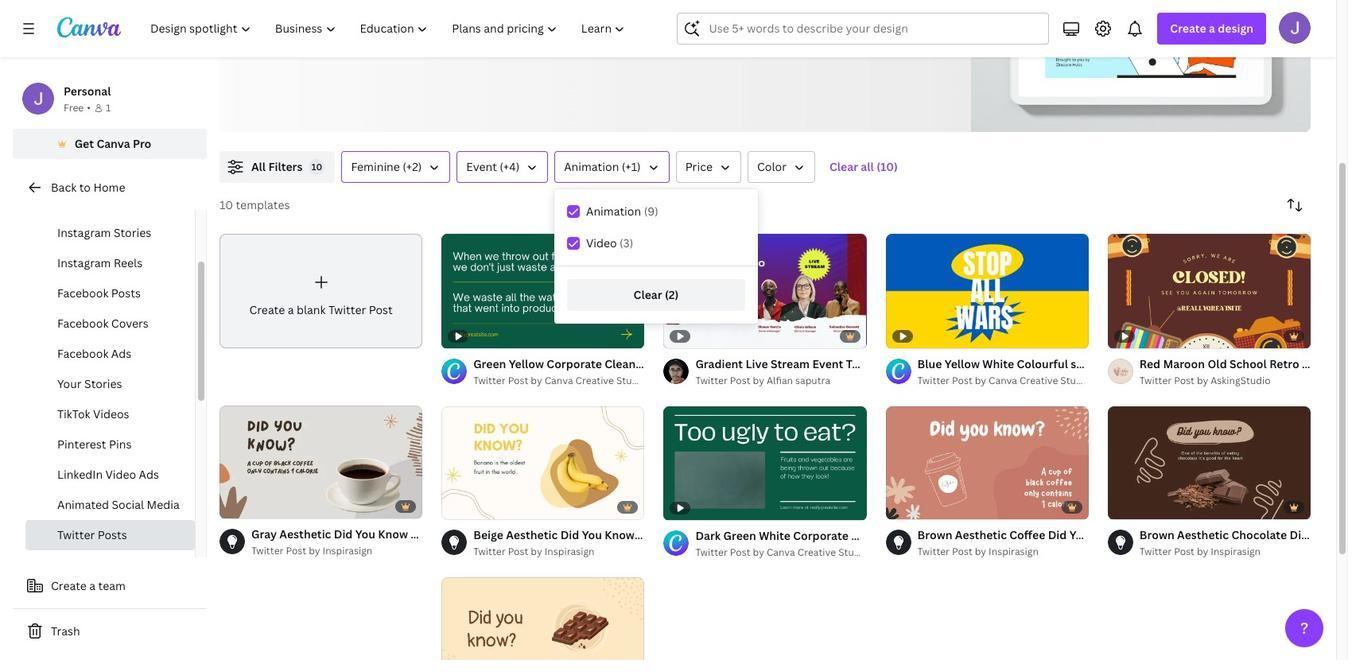 Task type: vqa. For each thing, say whether or not it's contained in the screenshot.
You
yes



Task type: describe. For each thing, give the bounding box(es) containing it.
studio for know
[[616, 373, 647, 387]]

10 for 10 templates
[[220, 197, 233, 212]]

Sort by button
[[1279, 189, 1311, 221]]

templates inside the take your tweets to the next level with striking and visual x/twitter posts. edit any of these free x/twitter post templates to promote events, post quotes, or use in any other way you want to engage with your followers.
[[245, 29, 307, 47]]

personal
[[64, 84, 111, 99]]

coffee inside "gray aesthetic did you know black coffee twitter post twitter post by inspirasign"
[[443, 527, 479, 542]]

trash link
[[13, 616, 207, 647]]

create a blank twitter post
[[249, 302, 393, 317]]

feminine (+2) button
[[342, 151, 450, 183]]

creative for did
[[1020, 373, 1058, 387]]

create a blank twitter post element
[[220, 234, 422, 348]]

brown aesthetic coffee did you know twitter post image
[[886, 406, 1089, 520]]

10 for 10
[[312, 161, 322, 173]]

stories for instagram stories
[[114, 225, 151, 240]]

and
[[530, 9, 554, 26]]

brown aesthetic chocolate did you kn link
[[1140, 527, 1348, 544]]

event inside gradient live stream event twitter post twitter post by alfian saputra
[[812, 356, 843, 371]]

to down tweets
[[310, 29, 323, 47]]

your stories link
[[25, 369, 195, 399]]

inspirasign inside brown aesthetic coffee did you know twitter post twitter post by inspirasign
[[989, 545, 1039, 559]]

beige aesthetic did you know banana twitter post link
[[473, 527, 745, 544]]

(+2)
[[403, 159, 422, 174]]

animated
[[57, 497, 109, 512]]

instagram posts link
[[25, 188, 195, 218]]

twitter post by inspirasign link for gray aesthetic did you know black coffee twitter post
[[251, 544, 422, 559]]

free
[[801, 9, 825, 26]]

aesthetic for beige aesthetic did you know banana twitter post
[[506, 528, 558, 543]]

pinterest pins link
[[25, 429, 195, 460]]

you inside beige aesthetic did you know banana twitter post twitter post by inspirasign
[[582, 528, 602, 543]]

the
[[367, 9, 387, 26]]

2 x/twitter post templates image from the left
[[1046, 0, 1236, 78]]

facebook posts
[[57, 286, 141, 301]]

gray
[[251, 527, 277, 542]]

filters
[[268, 159, 303, 174]]

create a design
[[1170, 21, 1253, 36]]

event (+4)
[[466, 159, 519, 174]]

facebook posts link
[[25, 278, 195, 309]]

instagram stories
[[57, 225, 151, 240]]

pinterest
[[57, 437, 106, 452]]

clear for clear all (10)
[[830, 159, 858, 174]]

visual
[[557, 9, 592, 26]]

1 horizontal spatial creative
[[797, 546, 836, 559]]

twitter post by inspirasign link for brown aesthetic coffee did you know twitter post
[[917, 544, 1089, 560]]

brown for brown aesthetic chocolate did you kn
[[1140, 528, 1174, 543]]

10 filter options selected element
[[309, 159, 325, 175]]

animated social media
[[57, 497, 180, 512]]

twitter post by askingstudio
[[1140, 373, 1271, 387]]

•
[[87, 101, 91, 115]]

1 horizontal spatial twitter post by canva creative studio link
[[695, 545, 869, 561]]

media
[[147, 497, 180, 512]]

jacob simon image
[[1279, 12, 1311, 44]]

edit
[[695, 9, 719, 26]]

engage
[[729, 29, 772, 47]]

instagram for instagram stories
[[57, 225, 111, 240]]

(10)
[[877, 159, 898, 174]]

gradient live stream event twitter post link
[[695, 355, 911, 373]]

by inside beige aesthetic did you know banana twitter post twitter post by inspirasign
[[531, 545, 542, 559]]

followers.
[[836, 29, 896, 47]]

stories for your stories
[[84, 376, 122, 391]]

coffee inside brown aesthetic coffee did you know twitter post twitter post by inspirasign
[[1009, 528, 1045, 543]]

kn
[[1334, 528, 1348, 543]]

or
[[509, 29, 523, 47]]

beige aesthetic did you know banana twitter post image
[[442, 406, 645, 520]]

1 horizontal spatial twitter post by canva creative studio
[[695, 546, 869, 559]]

you inside brown aesthetic chocolate did you kn twitter post by inspirasign
[[1311, 528, 1331, 543]]

did inside beige aesthetic did you know banana twitter post twitter post by inspirasign
[[560, 528, 579, 543]]

inspirasign inside brown aesthetic chocolate did you kn twitter post by inspirasign
[[1211, 545, 1261, 559]]

quotes,
[[460, 29, 506, 47]]

all
[[251, 159, 266, 174]]

other
[[590, 29, 624, 47]]

create a team
[[51, 578, 126, 593]]

get canva pro
[[74, 136, 151, 151]]

tiktok videos
[[57, 406, 129, 422]]

your
[[57, 376, 82, 391]]

animation (9)
[[586, 204, 658, 219]]

way
[[627, 29, 651, 47]]

twitter post by alfian saputra link
[[695, 373, 867, 389]]

animation for animation (+1)
[[564, 159, 619, 174]]

canva for the middle twitter post by canva creative studio link
[[767, 546, 795, 559]]

chocolate
[[1232, 528, 1287, 543]]

animation (+1) button
[[554, 151, 669, 183]]

video (3)
[[586, 235, 633, 251]]

brown aesthetic coffee did you know twitter post link
[[917, 527, 1190, 544]]

of
[[748, 9, 761, 26]]

aesthetic for brown aesthetic coffee did you know twitter post
[[955, 528, 1007, 543]]

event (+4) button
[[457, 151, 548, 183]]

brown aesthetic chocolate did you know twitter post image
[[1108, 406, 1311, 520]]

beige
[[473, 528, 503, 543]]

a for design
[[1209, 21, 1215, 36]]

animation (+1)
[[564, 159, 641, 174]]

clear all (10) button
[[822, 151, 906, 183]]

twitter post by askingstudio link
[[1140, 373, 1311, 389]]

creative for you
[[575, 373, 614, 387]]

posts for twitter posts
[[98, 527, 127, 542]]

facebook ads
[[57, 346, 131, 361]]

price button
[[676, 151, 741, 183]]

(+4)
[[500, 159, 519, 174]]

facebook for facebook covers
[[57, 316, 108, 331]]

social
[[112, 497, 144, 512]]

(2)
[[665, 287, 679, 302]]

did inside brown aesthetic coffee did you know twitter post twitter post by inspirasign
[[1048, 528, 1067, 543]]

events,
[[382, 29, 427, 47]]

these
[[764, 9, 798, 26]]

studio for you
[[1060, 373, 1091, 387]]

to down edit
[[713, 29, 726, 47]]

your stories
[[57, 376, 122, 391]]

1 horizontal spatial video
[[586, 235, 617, 251]]

linkedin
[[57, 467, 103, 482]]

pinterest pins
[[57, 437, 132, 452]]

brown aesthetic coffee did you know twitter post twitter post by inspirasign
[[917, 528, 1190, 559]]

back
[[51, 180, 77, 195]]

free
[[64, 101, 84, 115]]

did inside "gray aesthetic did you know black coffee twitter post twitter post by inspirasign"
[[334, 527, 353, 542]]

facebook for facebook ads
[[57, 346, 108, 361]]

gradient live stream event twitter post twitter post by alfian saputra
[[695, 356, 911, 387]]

instagram reels link
[[25, 248, 195, 278]]

tiktok
[[57, 406, 90, 422]]

animation for animation (9)
[[586, 204, 641, 219]]

know inside brown aesthetic coffee did you know twitter post twitter post by inspirasign
[[1092, 528, 1122, 543]]

canva inside 'get canva pro' button
[[97, 136, 130, 151]]

canva for twitter post by canva creative studio link corresponding to did
[[545, 373, 573, 387]]

instagram stories link
[[25, 218, 195, 248]]

1 horizontal spatial post
[[888, 9, 915, 26]]



Task type: locate. For each thing, give the bounding box(es) containing it.
facebook up facebook ads
[[57, 316, 108, 331]]

your right the take
[[275, 9, 303, 26]]

posts inside facebook posts link
[[111, 286, 141, 301]]

2 horizontal spatial twitter post by canva creative studio link
[[917, 373, 1091, 389]]

team
[[98, 578, 126, 593]]

inspirasign inside "gray aesthetic did you know black coffee twitter post twitter post by inspirasign"
[[323, 544, 372, 558]]

0 vertical spatial posts
[[114, 195, 143, 210]]

aesthetic inside brown aesthetic chocolate did you kn twitter post by inspirasign
[[1177, 528, 1229, 543]]

animation
[[564, 159, 619, 174], [586, 204, 641, 219]]

instagram for instagram reels
[[57, 255, 111, 270]]

promote
[[326, 29, 379, 47]]

0 horizontal spatial create
[[51, 578, 87, 593]]

0 horizontal spatial 10
[[220, 197, 233, 212]]

2 vertical spatial create
[[51, 578, 87, 593]]

2 vertical spatial facebook
[[57, 346, 108, 361]]

3 instagram from the top
[[57, 255, 111, 270]]

trash
[[51, 624, 80, 639]]

animation up 'video (3)'
[[586, 204, 641, 219]]

1 vertical spatial clear
[[634, 287, 662, 302]]

a inside button
[[89, 578, 96, 593]]

1 vertical spatial facebook
[[57, 316, 108, 331]]

2 brown from the left
[[1140, 528, 1174, 543]]

2 vertical spatial a
[[89, 578, 96, 593]]

create a blank twitter post link
[[220, 234, 422, 348]]

2 facebook from the top
[[57, 316, 108, 331]]

know for banana
[[605, 528, 635, 543]]

feminine
[[351, 159, 400, 174]]

instagram reels
[[57, 255, 142, 270]]

post inside brown aesthetic chocolate did you kn twitter post by inspirasign
[[1174, 545, 1195, 559]]

creative
[[575, 373, 614, 387], [1020, 373, 1058, 387], [797, 546, 836, 559]]

twitter inside brown aesthetic chocolate did you kn twitter post by inspirasign
[[1140, 545, 1172, 559]]

animation inside animation (+1) button
[[564, 159, 619, 174]]

0 horizontal spatial twitter post by canva creative studio link
[[473, 373, 647, 389]]

post down level
[[430, 29, 457, 47]]

0 vertical spatial facebook
[[57, 286, 108, 301]]

create inside 'dropdown button'
[[1170, 21, 1206, 36]]

ads down covers
[[111, 346, 131, 361]]

0 vertical spatial templates
[[245, 29, 307, 47]]

aesthetic down "brown aesthetic coffee did you know twitter post" image
[[955, 528, 1007, 543]]

in
[[550, 29, 562, 47]]

1 vertical spatial a
[[288, 302, 294, 317]]

event left (+4)
[[466, 159, 497, 174]]

video
[[586, 235, 617, 251], [105, 467, 136, 482]]

0 vertical spatial any
[[723, 9, 745, 26]]

0 horizontal spatial studio
[[616, 373, 647, 387]]

you inside brown aesthetic coffee did you know twitter post twitter post by inspirasign
[[1069, 528, 1090, 543]]

1 facebook from the top
[[57, 286, 108, 301]]

a left design
[[1209, 21, 1215, 36]]

twitter post by inspirasign link for brown aesthetic chocolate did you kn
[[1140, 544, 1311, 560]]

ads inside 'link'
[[139, 467, 159, 482]]

to
[[351, 9, 364, 26], [310, 29, 323, 47], [713, 29, 726, 47], [79, 180, 91, 195]]

templates down the take
[[245, 29, 307, 47]]

level
[[420, 9, 450, 26]]

video left (3)
[[586, 235, 617, 251]]

to right back
[[79, 180, 91, 195]]

1 horizontal spatial any
[[723, 9, 745, 26]]

1 horizontal spatial event
[[812, 356, 843, 371]]

twitter post by canva creative studio link for coffee
[[917, 373, 1091, 389]]

reels
[[114, 255, 142, 270]]

0 horizontal spatial know
[[378, 527, 408, 542]]

did inside brown aesthetic chocolate did you kn twitter post by inspirasign
[[1290, 528, 1309, 543]]

clear (2) button
[[567, 279, 745, 311]]

0 vertical spatial animation
[[564, 159, 619, 174]]

video down pins
[[105, 467, 136, 482]]

1 instagram from the top
[[57, 195, 111, 210]]

design
[[1218, 21, 1253, 36]]

1 horizontal spatial x/twitter
[[829, 9, 885, 26]]

1 horizontal spatial a
[[288, 302, 294, 317]]

want
[[680, 29, 710, 47]]

1 x/twitter from the left
[[595, 9, 652, 26]]

linkedin video ads
[[57, 467, 159, 482]]

by inside gradient live stream event twitter post twitter post by alfian saputra
[[753, 373, 764, 387]]

2 horizontal spatial twitter post by canva creative studio
[[917, 373, 1091, 387]]

1 horizontal spatial clear
[[830, 159, 858, 174]]

back to home link
[[13, 172, 207, 204]]

2 horizontal spatial a
[[1209, 21, 1215, 36]]

create inside button
[[51, 578, 87, 593]]

x/twitter up way
[[595, 9, 652, 26]]

aesthetic for gray aesthetic did you know black coffee twitter post
[[279, 527, 331, 542]]

inspirasign inside beige aesthetic did you know banana twitter post twitter post by inspirasign
[[545, 545, 594, 559]]

inspirasign down beige aesthetic did you know banana twitter post 'link'
[[545, 545, 594, 559]]

2 vertical spatial instagram
[[57, 255, 111, 270]]

1 horizontal spatial create
[[249, 302, 285, 317]]

brown for brown aesthetic coffee did you know twitter post
[[917, 528, 952, 543]]

1 vertical spatial animation
[[586, 204, 641, 219]]

stories up reels
[[114, 225, 151, 240]]

1 horizontal spatial your
[[805, 29, 833, 47]]

1 vertical spatial your
[[805, 29, 833, 47]]

home
[[93, 180, 125, 195]]

0 horizontal spatial x/twitter
[[595, 9, 652, 26]]

facebook down instagram reels
[[57, 286, 108, 301]]

free •
[[64, 101, 91, 115]]

post up followers.
[[888, 9, 915, 26]]

1 horizontal spatial with
[[776, 29, 802, 47]]

inspirasign down brown aesthetic chocolate did you kn link
[[1211, 545, 1261, 559]]

1 vertical spatial 10
[[220, 197, 233, 212]]

1 vertical spatial instagram
[[57, 225, 111, 240]]

any right in
[[565, 29, 587, 47]]

inspirasign down brown aesthetic coffee did you know twitter post link
[[989, 545, 1039, 559]]

get canva pro button
[[13, 129, 207, 159]]

1 vertical spatial any
[[565, 29, 587, 47]]

you inside "gray aesthetic did you know black coffee twitter post twitter post by inspirasign"
[[355, 527, 375, 542]]

0 vertical spatial stories
[[114, 225, 151, 240]]

1 vertical spatial stories
[[84, 376, 122, 391]]

2 instagram from the top
[[57, 225, 111, 240]]

0 vertical spatial instagram
[[57, 195, 111, 210]]

with
[[453, 9, 479, 26], [776, 29, 802, 47]]

beige aesthetic did you know banana twitter post twitter post by inspirasign
[[473, 528, 745, 559]]

0 horizontal spatial with
[[453, 9, 479, 26]]

covers
[[111, 316, 149, 331]]

1 x/twitter post templates image from the left
[[971, 0, 1311, 132]]

create for create a blank twitter post
[[249, 302, 285, 317]]

0 horizontal spatial brown
[[917, 528, 952, 543]]

1 vertical spatial with
[[776, 29, 802, 47]]

aesthetic inside beige aesthetic did you know banana twitter post twitter post by inspirasign
[[506, 528, 558, 543]]

posts up the instagram stories link in the top of the page
[[114, 195, 143, 210]]

0 horizontal spatial your
[[275, 9, 303, 26]]

create for create a design
[[1170, 21, 1206, 36]]

video inside 'link'
[[105, 467, 136, 482]]

a inside 'dropdown button'
[[1209, 21, 1215, 36]]

1 horizontal spatial know
[[605, 528, 635, 543]]

0 vertical spatial a
[[1209, 21, 1215, 36]]

0 horizontal spatial post
[[430, 29, 457, 47]]

all
[[861, 159, 874, 174]]

aesthetic inside "gray aesthetic did you know black coffee twitter post twitter post by inspirasign"
[[279, 527, 331, 542]]

askingstudio
[[1211, 373, 1271, 387]]

10 templates
[[220, 197, 290, 212]]

1 horizontal spatial brown
[[1140, 528, 1174, 543]]

beige aesthetic chocolate did you know twitter post image
[[442, 578, 645, 660]]

instagram for instagram posts
[[57, 195, 111, 210]]

0 vertical spatial ads
[[111, 346, 131, 361]]

twitter post by canva creative studio link for did
[[473, 373, 647, 389]]

canva
[[97, 136, 130, 151], [545, 373, 573, 387], [989, 373, 1017, 387], [767, 546, 795, 559]]

0 horizontal spatial twitter post by canva creative studio
[[473, 373, 647, 387]]

with down these
[[776, 29, 802, 47]]

aesthetic inside brown aesthetic coffee did you know twitter post twitter post by inspirasign
[[955, 528, 1007, 543]]

canva for coffee twitter post by canva creative studio link
[[989, 373, 1017, 387]]

None search field
[[677, 13, 1049, 45]]

pro
[[133, 136, 151, 151]]

by inside "gray aesthetic did you know black coffee twitter post twitter post by inspirasign"
[[309, 544, 320, 558]]

create left blank in the top of the page
[[249, 302, 285, 317]]

striking
[[482, 9, 527, 26]]

black
[[411, 527, 440, 542]]

by inside brown aesthetic coffee did you know twitter post twitter post by inspirasign
[[975, 545, 986, 559]]

1 brown from the left
[[917, 528, 952, 543]]

stories down facebook ads link
[[84, 376, 122, 391]]

0 horizontal spatial a
[[89, 578, 96, 593]]

1 horizontal spatial ads
[[139, 467, 159, 482]]

posts down animated social media link at bottom
[[98, 527, 127, 542]]

ads up media
[[139, 467, 159, 482]]

create for create a team
[[51, 578, 87, 593]]

tweets
[[306, 9, 348, 26]]

2 horizontal spatial creative
[[1020, 373, 1058, 387]]

a for blank
[[288, 302, 294, 317]]

twitter post by canva creative studio for did
[[473, 373, 647, 387]]

your
[[275, 9, 303, 26], [805, 29, 833, 47]]

gradient
[[695, 356, 743, 371]]

facebook ads link
[[25, 339, 195, 369]]

create a team button
[[13, 570, 207, 602]]

posts down reels
[[111, 286, 141, 301]]

aesthetic for brown aesthetic chocolate did you kn
[[1177, 528, 1229, 543]]

to left the at the top left
[[351, 9, 364, 26]]

facebook covers link
[[25, 309, 195, 339]]

posts inside instagram posts link
[[114, 195, 143, 210]]

stories inside your stories link
[[84, 376, 122, 391]]

2 x/twitter from the left
[[829, 9, 885, 26]]

stream
[[771, 356, 810, 371]]

price
[[685, 159, 713, 174]]

0 vertical spatial video
[[586, 235, 617, 251]]

2 horizontal spatial create
[[1170, 21, 1206, 36]]

back to home
[[51, 180, 125, 195]]

top level navigation element
[[140, 13, 639, 45]]

linkedin video ads link
[[25, 460, 195, 490]]

inspirasign
[[323, 544, 372, 558], [545, 545, 594, 559], [989, 545, 1039, 559], [1211, 545, 1261, 559]]

0 vertical spatial your
[[275, 9, 303, 26]]

with up quotes,
[[453, 9, 479, 26]]

(+1)
[[622, 159, 641, 174]]

a for team
[[89, 578, 96, 593]]

facebook for facebook posts
[[57, 286, 108, 301]]

0 vertical spatial create
[[1170, 21, 1206, 36]]

1 vertical spatial event
[[812, 356, 843, 371]]

know for black
[[378, 527, 408, 542]]

clear left all
[[830, 159, 858, 174]]

by inside brown aesthetic chocolate did you kn twitter post by inspirasign
[[1197, 545, 1208, 559]]

studio
[[616, 373, 647, 387], [1060, 373, 1091, 387], [838, 546, 869, 559]]

0 vertical spatial clear
[[830, 159, 858, 174]]

1 horizontal spatial studio
[[838, 546, 869, 559]]

ads
[[111, 346, 131, 361], [139, 467, 159, 482]]

facebook covers
[[57, 316, 149, 331]]

1 vertical spatial video
[[105, 467, 136, 482]]

inspirasign down gray aesthetic did you know black coffee twitter post link
[[323, 544, 372, 558]]

0 vertical spatial 10
[[312, 161, 322, 173]]

1 vertical spatial posts
[[111, 286, 141, 301]]

all filters
[[251, 159, 303, 174]]

blank
[[297, 302, 326, 317]]

event inside "button"
[[466, 159, 497, 174]]

clear for clear (2)
[[634, 287, 662, 302]]

0 horizontal spatial ads
[[111, 346, 131, 361]]

1 vertical spatial post
[[430, 29, 457, 47]]

twitter post by canva creative studio for coffee
[[917, 373, 1091, 387]]

2 horizontal spatial know
[[1092, 528, 1122, 543]]

twitter posts
[[57, 527, 127, 542]]

aesthetic right 'gray'
[[279, 527, 331, 542]]

1
[[106, 101, 111, 115]]

a left team
[[89, 578, 96, 593]]

know inside beige aesthetic did you know banana twitter post twitter post by inspirasign
[[605, 528, 635, 543]]

get
[[74, 136, 94, 151]]

1 vertical spatial ads
[[139, 467, 159, 482]]

2 vertical spatial posts
[[98, 527, 127, 542]]

instagram posts
[[57, 195, 143, 210]]

0 vertical spatial event
[[466, 159, 497, 174]]

0 vertical spatial with
[[453, 9, 479, 26]]

color
[[757, 159, 787, 174]]

any left of
[[723, 9, 745, 26]]

0 horizontal spatial event
[[466, 159, 497, 174]]

2 horizontal spatial studio
[[1060, 373, 1091, 387]]

1 vertical spatial create
[[249, 302, 285, 317]]

stories
[[114, 225, 151, 240], [84, 376, 122, 391]]

aesthetic left chocolate
[[1177, 528, 1229, 543]]

brown inside brown aesthetic coffee did you know twitter post twitter post by inspirasign
[[917, 528, 952, 543]]

alfian
[[767, 373, 793, 387]]

did
[[334, 527, 353, 542], [560, 528, 579, 543], [1048, 528, 1067, 543], [1290, 528, 1309, 543]]

x/twitter post templates image
[[971, 0, 1311, 132], [1046, 0, 1236, 78]]

know inside "gray aesthetic did you know black coffee twitter post twitter post by inspirasign"
[[378, 527, 408, 542]]

stories inside the instagram stories link
[[114, 225, 151, 240]]

gray aesthetic did you know black coffee twitter post image
[[220, 405, 422, 519]]

event up saputra
[[812, 356, 843, 371]]

0 vertical spatial post
[[888, 9, 915, 26]]

a left blank in the top of the page
[[288, 302, 294, 317]]

twitter post by inspirasign link
[[251, 544, 422, 559], [473, 544, 645, 560], [917, 544, 1089, 560], [1140, 544, 1311, 560]]

1 horizontal spatial coffee
[[1009, 528, 1045, 543]]

facebook
[[57, 286, 108, 301], [57, 316, 108, 331], [57, 346, 108, 361]]

brown inside brown aesthetic chocolate did you kn twitter post by inspirasign
[[1140, 528, 1174, 543]]

animation left (+1)
[[564, 159, 619, 174]]

0 horizontal spatial clear
[[634, 287, 662, 302]]

x/twitter up followers.
[[829, 9, 885, 26]]

0 horizontal spatial video
[[105, 467, 136, 482]]

templates down "all" at left
[[236, 197, 290, 212]]

pins
[[109, 437, 132, 452]]

color button
[[748, 151, 815, 183]]

1 horizontal spatial 10
[[312, 161, 322, 173]]

0 horizontal spatial any
[[565, 29, 587, 47]]

3 facebook from the top
[[57, 346, 108, 361]]

create left team
[[51, 578, 87, 593]]

aesthetic right beige at the left bottom of page
[[506, 528, 558, 543]]

facebook up 'your stories'
[[57, 346, 108, 361]]

feminine (+2)
[[351, 159, 422, 174]]

your down "free"
[[805, 29, 833, 47]]

Search search field
[[709, 14, 1039, 44]]

use
[[526, 29, 547, 47]]

1 vertical spatial templates
[[236, 197, 290, 212]]

clear left (2)
[[634, 287, 662, 302]]

twitter post by inspirasign link for beige aesthetic did you know banana twitter post
[[473, 544, 645, 560]]

create left design
[[1170, 21, 1206, 36]]

0 horizontal spatial creative
[[575, 373, 614, 387]]

0 horizontal spatial coffee
[[443, 527, 479, 542]]

banana
[[637, 528, 678, 543]]

posts for facebook posts
[[111, 286, 141, 301]]

videos
[[93, 406, 129, 422]]

tiktok videos link
[[25, 399, 195, 429]]

posts for instagram posts
[[114, 195, 143, 210]]



